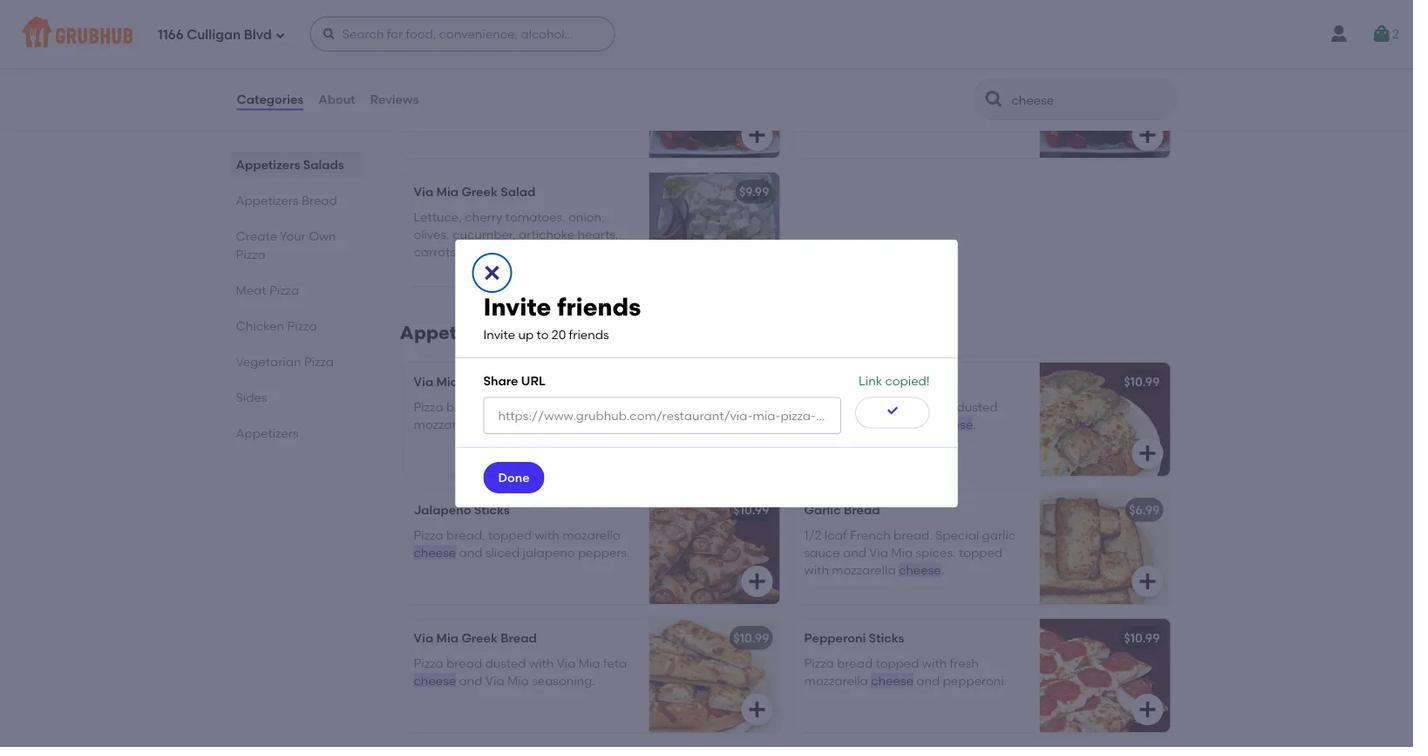 Task type: vqa. For each thing, say whether or not it's contained in the screenshot.
the Appetizers in Appetizers Bread tab
yes



Task type: locate. For each thing, give the bounding box(es) containing it.
bread down pepperoni sticks
[[837, 655, 873, 670]]

1 carrots. from the left
[[414, 116, 459, 131]]

mia up lettuce,
[[436, 184, 459, 199]]

friends up the 20
[[557, 293, 641, 322]]

pizza inside vegetarian pizza tab
[[304, 354, 334, 369]]

0 horizontal spatial olives,
[[414, 227, 450, 242]]

cheese .
[[481, 417, 526, 432], [931, 417, 976, 432], [899, 563, 944, 577]]

pepperoni
[[804, 631, 866, 646]]

0 horizontal spatial cucumber,
[[453, 227, 516, 242]]

0 horizontal spatial appetizers bread
[[236, 193, 337, 207]]

. inside lettuce, cherry tomatoes, onion, olives, cucumber, artichoke hearts, carrots, pepperoncini and feta .
[[456, 262, 459, 277]]

salad for via mia chef salad
[[493, 56, 528, 71]]

url
[[521, 374, 546, 389]]

,
[[961, 81, 964, 96], [456, 99, 459, 113]]

Search Via Mia Pizza search field
[[1010, 92, 1143, 108]]

0 vertical spatial dusted
[[957, 399, 998, 414]]

friends
[[557, 293, 641, 322], [569, 327, 609, 342]]

invite left up
[[483, 327, 515, 342]]

0 horizontal spatial feta
[[570, 244, 594, 259]]

pizza inside pizza bread dusted with via mia feta cheese and via mia seasoning.
[[414, 655, 443, 670]]

svg image for via mia garden salad
[[1137, 125, 1158, 146]]

and inside 1/2 loaf french bread. special garlic sauce and via mia spices, topped with mozzarella
[[843, 545, 866, 560]]

pizza down via mia greek bread
[[414, 655, 443, 670]]

svg image
[[1371, 24, 1392, 44], [747, 125, 768, 146], [1137, 125, 1158, 146], [747, 443, 768, 464], [1137, 443, 1158, 464], [1137, 571, 1158, 592], [1137, 699, 1158, 720]]

sliced
[[485, 545, 520, 560]]

salad
[[493, 56, 528, 71], [900, 56, 935, 71], [501, 184, 535, 199]]

bread for pepperoni
[[837, 655, 873, 670]]

artichoke down via mia garden salad
[[804, 99, 860, 113]]

pizza right meat
[[269, 282, 299, 297]]

fresh for pepperoni sticks
[[950, 655, 979, 670]]

cheese
[[414, 99, 456, 113], [481, 417, 523, 432], [931, 417, 973, 432], [414, 545, 456, 560], [899, 563, 941, 577], [414, 673, 456, 688], [871, 673, 914, 688]]

2 horizontal spatial fresh
[[950, 655, 979, 670]]

, inside ', artichoke hearts, olives, cucumber, pepperoncini and carrots.'
[[961, 81, 964, 96]]

cheese inside pizza bread, topped with mozarella cheese and sliced jalapeno peppers.
[[414, 545, 456, 560]]

salad up "tomatoes,"
[[501, 184, 535, 199]]

with inside pizza bread, topped with mozarella cheese and sliced jalapeno peppers.
[[535, 527, 560, 542]]

mia up seasoning.
[[579, 655, 600, 670]]

. for garlic bread
[[941, 563, 944, 577]]

mozzarella inside 1/2 loaf french bread. special garlic sauce and via mia spices, topped with mozzarella
[[832, 563, 896, 577]]

cheese inside pizza bread dusted with via mia feta cheese and via mia seasoning.
[[414, 673, 456, 688]]

fresh
[[559, 399, 588, 414], [832, 417, 861, 432], [950, 655, 979, 670]]

salad for via mia greek salad
[[501, 184, 535, 199]]

via mia greek bread
[[414, 631, 537, 646]]

0 horizontal spatial dusted
[[485, 655, 526, 670]]

1 horizontal spatial olives,
[[462, 99, 498, 113]]

0 vertical spatial $9.99
[[739, 56, 769, 71]]

None text field
[[483, 397, 841, 434]]

pizza inside pizza bread, pesto sauce, dusted with fresh mozzarella
[[804, 399, 834, 414]]

2 greek from the top
[[462, 631, 498, 646]]

1 greek from the top
[[462, 184, 498, 199]]

cucumber, inside lettuce, cherry tomatoes, onion, olives, cucumber, artichoke hearts, carrots, pepperoncini and feta .
[[453, 227, 516, 242]]

0 vertical spatial feta
[[570, 244, 594, 259]]

olives, down chef
[[462, 99, 498, 113]]

copied!
[[885, 374, 930, 389]]

pepperoncini down the cherry
[[462, 244, 541, 259]]

0 vertical spatial pepperoncini
[[501, 99, 580, 113]]

pizza bread topped with fresh mozzarella for cheese and pepperoni.
[[804, 655, 979, 688]]

appetizers inside appetizers tab
[[236, 425, 299, 440]]

1 vertical spatial bread,
[[446, 527, 485, 542]]

olives, down via mia garden salad
[[907, 99, 943, 113]]

topped down garlic at the right bottom
[[959, 545, 1003, 560]]

2 vertical spatial fresh
[[950, 655, 979, 670]]

cucumber, inside ', artichoke hearts, olives, cucumber, pepperoncini and carrots.'
[[946, 99, 1009, 113]]

0 vertical spatial appetizers bread
[[236, 193, 337, 207]]

cheese down share
[[481, 417, 523, 432]]

, left the search icon
[[961, 81, 964, 96]]

bread, down via mia pesto bread
[[837, 399, 876, 414]]

mia
[[436, 56, 459, 71], [827, 56, 849, 71], [436, 184, 459, 199], [436, 374, 459, 389], [827, 374, 849, 389], [891, 545, 913, 560], [436, 631, 459, 646], [579, 655, 600, 670], [507, 673, 529, 688]]

0 horizontal spatial ,
[[456, 99, 459, 113]]

categories
[[237, 92, 304, 107]]

bread, inside pizza bread, topped with mozarella cheese and sliced jalapeno peppers.
[[446, 527, 485, 542]]

cheese down pepperoni sticks
[[871, 673, 914, 688]]

1 vertical spatial pizza bread topped with fresh mozzarella
[[804, 655, 979, 688]]

0 horizontal spatial carrots.
[[414, 116, 459, 131]]

carrots.
[[414, 116, 459, 131], [912, 116, 958, 131]]

pizza inside pizza bread, topped with mozarella cheese and sliced jalapeno peppers.
[[414, 527, 443, 542]]

appetizers up create
[[236, 193, 299, 207]]

appetizers salads
[[236, 157, 344, 172]]

artichoke
[[804, 99, 860, 113], [519, 227, 575, 242]]

culligan
[[187, 27, 241, 43]]

with
[[532, 399, 556, 414], [804, 417, 829, 432], [535, 527, 560, 542], [804, 563, 829, 577], [529, 655, 554, 670], [922, 655, 947, 670]]

sticks right pepperoni
[[869, 631, 904, 646]]

svg image inside 2 'button'
[[1371, 24, 1392, 44]]

via mia chef salad image
[[649, 44, 780, 158]]

with down sauce at the bottom
[[804, 563, 829, 577]]

1 vertical spatial fresh
[[832, 417, 861, 432]]

link copied!
[[859, 374, 930, 389]]

svg image
[[322, 27, 336, 41], [275, 30, 286, 41], [482, 263, 503, 284], [886, 404, 900, 417], [747, 571, 768, 592], [747, 699, 768, 720]]

artichoke down "tomatoes,"
[[519, 227, 575, 242]]

topped inside 1/2 loaf french bread. special garlic sauce and via mia spices, topped with mozzarella
[[959, 545, 1003, 560]]

1 vertical spatial ,
[[456, 99, 459, 113]]

0 horizontal spatial pizza bread topped with fresh mozzarella
[[414, 399, 588, 432]]

pepperoncini down via mia garden salad
[[804, 116, 883, 131]]

1 vertical spatial pepperoncini
[[804, 116, 883, 131]]

via mia cheesy bread image
[[649, 363, 780, 476]]

via for via mia garden salad
[[804, 56, 824, 71]]

pizza
[[236, 247, 266, 262], [269, 282, 299, 297], [287, 318, 317, 333], [304, 354, 334, 369], [414, 399, 443, 414], [804, 399, 834, 414], [414, 527, 443, 542], [414, 655, 443, 670], [804, 655, 834, 670]]

1 horizontal spatial feta
[[603, 655, 627, 670]]

with up jalapeno
[[535, 527, 560, 542]]

topped up sliced at the bottom of page
[[488, 527, 532, 542]]

bread up "own"
[[302, 193, 337, 207]]

pepperoncini
[[501, 99, 580, 113], [804, 116, 883, 131], [462, 244, 541, 259]]

appetizers tab
[[236, 424, 358, 442]]

0 vertical spatial fresh
[[559, 399, 588, 414]]

greek
[[462, 184, 498, 199], [462, 631, 498, 646]]

greek up the cherry
[[462, 184, 498, 199]]

appetizers up appetizers bread tab at the left top
[[236, 157, 300, 172]]

20
[[552, 327, 566, 342]]

dusted right sauce,
[[957, 399, 998, 414]]

salad right 'garden'
[[900, 56, 935, 71]]

friends right the 20
[[569, 327, 609, 342]]

1 vertical spatial feta
[[603, 655, 627, 670]]

sauce,
[[915, 399, 954, 414]]

via mia chef salad
[[414, 56, 528, 71]]

invite
[[483, 293, 551, 322], [483, 327, 515, 342]]

appetizers down sides
[[236, 425, 299, 440]]

cheese . for sauce,
[[931, 417, 976, 432]]

fresh down via mia pesto bread
[[832, 417, 861, 432]]

mozzarella down french
[[832, 563, 896, 577]]

pizza inside create your own pizza
[[236, 247, 266, 262]]

sticks down done button
[[474, 503, 510, 517]]

bread up french
[[844, 503, 880, 517]]

appetizers bread
[[236, 193, 337, 207], [400, 322, 560, 344]]

vegetarian pizza
[[236, 354, 334, 369]]

cheese . down sauce,
[[931, 417, 976, 432]]

with down via mia pesto bread
[[804, 417, 829, 432]]

appetizers bread down appetizers salads
[[236, 193, 337, 207]]

meat pizza
[[236, 282, 299, 297]]

1 vertical spatial artichoke
[[519, 227, 575, 242]]

1 horizontal spatial pizza bread topped with fresh mozzarella
[[804, 655, 979, 688]]

meat pizza tab
[[236, 281, 358, 299]]

0 vertical spatial pizza bread topped with fresh mozzarella
[[414, 399, 588, 432]]

1 horizontal spatial bread,
[[837, 399, 876, 414]]

via mia pesto bread image
[[1040, 363, 1170, 476]]

pizza bread topped with fresh mozzarella down share
[[414, 399, 588, 432]]

0 vertical spatial artichoke
[[804, 99, 860, 113]]

1 horizontal spatial ,
[[961, 81, 964, 96]]

garlic bread
[[804, 503, 880, 517]]

hearts, down onion,
[[578, 227, 618, 242]]

mia for via mia greek bread
[[436, 631, 459, 646]]

mia for via mia garden salad
[[827, 56, 849, 71]]

1/2 loaf french bread. special garlic sauce and via mia spices, topped with mozzarella
[[804, 527, 1016, 577]]

bread inside pizza bread dusted with via mia feta cheese and via mia seasoning.
[[446, 655, 482, 670]]

reviews button
[[369, 68, 420, 131]]

0 vertical spatial invite
[[483, 293, 551, 322]]

with up seasoning.
[[529, 655, 554, 670]]

jalapeno
[[523, 545, 575, 560]]

1 horizontal spatial cucumber,
[[946, 99, 1009, 113]]

invite up up
[[483, 293, 551, 322]]

1 vertical spatial $9.99
[[739, 184, 769, 199]]

bread down the via mia cheesy bread
[[446, 399, 482, 414]]

mozzarella down pesto
[[864, 417, 928, 432]]

, down via mia chef salad
[[456, 99, 459, 113]]

2 horizontal spatial olives,
[[907, 99, 943, 113]]

0 horizontal spatial artichoke
[[519, 227, 575, 242]]

1 horizontal spatial sticks
[[869, 631, 904, 646]]

hearts,
[[863, 99, 904, 113], [578, 227, 618, 242]]

pizza down jalapeno
[[414, 527, 443, 542]]

pizza down via mia pesto bread
[[804, 399, 834, 414]]

topped up cheese and pepperoni.
[[876, 655, 919, 670]]

blvd
[[244, 27, 272, 43]]

reviews
[[370, 92, 419, 107]]

share
[[483, 374, 518, 389]]

bread down via mia greek bread
[[446, 655, 482, 670]]

cheese down jalapeno
[[414, 545, 456, 560]]

0 horizontal spatial sticks
[[474, 503, 510, 517]]

spices,
[[916, 545, 956, 560]]

mia up pizza bread dusted with via mia feta cheese and via mia seasoning.
[[436, 631, 459, 646]]

bread inside tab
[[302, 193, 337, 207]]

mozzarella down pepperoni
[[804, 673, 868, 688]]

about button
[[317, 68, 356, 131]]

pizza down create
[[236, 247, 266, 262]]

mozzarella
[[414, 417, 478, 432], [864, 417, 928, 432], [832, 563, 896, 577], [804, 673, 868, 688]]

mia for via mia chef salad
[[436, 56, 459, 71]]

2 invite from the top
[[483, 327, 515, 342]]

via for via mia greek bread
[[414, 631, 433, 646]]

1 vertical spatial hearts,
[[578, 227, 618, 242]]

1 horizontal spatial artichoke
[[804, 99, 860, 113]]

pizza down the via mia cheesy bread
[[414, 399, 443, 414]]

pepperoncini inside lettuce, cherry tomatoes, onion, olives, cucumber, artichoke hearts, carrots, pepperoncini and feta .
[[462, 244, 541, 259]]

0 vertical spatial cucumber,
[[946, 99, 1009, 113]]

via inside 1/2 loaf french bread. special garlic sauce and via mia spices, topped with mozzarella
[[869, 545, 888, 560]]

1 horizontal spatial carrots.
[[912, 116, 958, 131]]

1 horizontal spatial hearts,
[[863, 99, 904, 113]]

1 horizontal spatial fresh
[[832, 417, 861, 432]]

with inside pizza bread dusted with via mia feta cheese and via mia seasoning.
[[529, 655, 554, 670]]

1 vertical spatial cucumber,
[[453, 227, 516, 242]]

pizza down "meat pizza" tab
[[287, 318, 317, 333]]

pizza up "sides" tab
[[304, 354, 334, 369]]

salad right chef
[[493, 56, 528, 71]]

with down url
[[532, 399, 556, 414]]

1 horizontal spatial appetizers bread
[[400, 322, 560, 344]]

bread, down jalapeno sticks
[[446, 527, 485, 542]]

with inside 1/2 loaf french bread. special garlic sauce and via mia spices, topped with mozzarella
[[804, 563, 829, 577]]

mia left chef
[[436, 56, 459, 71]]

hearts, down 'garden'
[[863, 99, 904, 113]]

fresh up pepperoni.
[[950, 655, 979, 670]]

pizza down pepperoni
[[804, 655, 834, 670]]

via mia garden salad
[[804, 56, 935, 71]]

appetizers
[[236, 157, 300, 172], [236, 193, 299, 207], [400, 322, 500, 344], [236, 425, 299, 440]]

, inside , olives, pepperoncini and carrots.
[[456, 99, 459, 113]]

chicken pizza tab
[[236, 316, 358, 335]]

appetizers bread up the via mia cheesy bread
[[400, 322, 560, 344]]

fresh down the 20
[[559, 399, 588, 414]]

carrots. inside , olives, pepperoncini and carrots.
[[414, 116, 459, 131]]

cheese . down share
[[481, 417, 526, 432]]

bread
[[446, 399, 482, 414], [446, 655, 482, 670], [837, 655, 873, 670]]

mia down bread.
[[891, 545, 913, 560]]

to
[[537, 327, 549, 342]]

2 vertical spatial pepperoncini
[[462, 244, 541, 259]]

create
[[236, 228, 277, 243]]

1 vertical spatial greek
[[462, 631, 498, 646]]

dusted
[[957, 399, 998, 414], [485, 655, 526, 670]]

greek up pizza bread dusted with via mia feta cheese and via mia seasoning.
[[462, 631, 498, 646]]

mia left pesto
[[827, 374, 849, 389]]

loaf
[[825, 527, 847, 542]]

. for via mia pesto bread
[[973, 417, 976, 432]]

olives, up carrots,
[[414, 227, 450, 242]]

via mia greek salad image
[[649, 173, 780, 286]]

mia left cheesy
[[436, 374, 459, 389]]

pizza bread topped with fresh mozzarella down pepperoni sticks
[[804, 655, 979, 688]]

topped down share
[[485, 399, 529, 414]]

0 vertical spatial sticks
[[474, 503, 510, 517]]

1 vertical spatial appetizers bread
[[400, 322, 560, 344]]

2 $9.99 from the top
[[739, 184, 769, 199]]

0 horizontal spatial hearts,
[[578, 227, 618, 242]]

feta
[[570, 244, 594, 259], [603, 655, 627, 670]]

bread,
[[837, 399, 876, 414], [446, 527, 485, 542]]

1 $9.99 from the top
[[739, 56, 769, 71]]

1 vertical spatial dusted
[[485, 655, 526, 670]]

via for via mia chef salad
[[414, 56, 433, 71]]

, olives, pepperoncini and carrots.
[[414, 99, 606, 131]]

$6.99
[[1129, 503, 1160, 517]]

sticks for jalapeno sticks
[[474, 503, 510, 517]]

svg image for via mia cheesy bread
[[747, 443, 768, 464]]

bread, for fresh
[[837, 399, 876, 414]]

bread, inside pizza bread, pesto sauce, dusted with fresh mozzarella
[[837, 399, 876, 414]]

0 vertical spatial bread,
[[837, 399, 876, 414]]

pepperoncini inside ', artichoke hearts, olives, cucumber, pepperoncini and carrots.'
[[804, 116, 883, 131]]

1 horizontal spatial dusted
[[957, 399, 998, 414]]

mozzarella down the via mia cheesy bread
[[414, 417, 478, 432]]

cheese down sauce,
[[931, 417, 973, 432]]

0 horizontal spatial bread,
[[446, 527, 485, 542]]

cheese down via mia greek bread
[[414, 673, 456, 688]]

with inside pizza bread, pesto sauce, dusted with fresh mozzarella
[[804, 417, 829, 432]]

up
[[518, 327, 534, 342]]

2 carrots. from the left
[[912, 116, 958, 131]]

vegetarian
[[236, 354, 301, 369]]

0 vertical spatial greek
[[462, 184, 498, 199]]

pepperoncini down via mia chef salad
[[501, 99, 580, 113]]

artichoke inside ', artichoke hearts, olives, cucumber, pepperoncini and carrots.'
[[804, 99, 860, 113]]

garlic bread image
[[1040, 491, 1170, 604]]

1166
[[158, 27, 184, 43]]

dusted down via mia greek bread
[[485, 655, 526, 670]]

mozarella
[[562, 527, 621, 542]]

1 vertical spatial invite
[[483, 327, 515, 342]]

sauce
[[804, 545, 840, 560]]

cheese down via mia chef salad
[[414, 99, 456, 113]]

cheese . down spices,
[[899, 563, 944, 577]]

cucumber,
[[946, 99, 1009, 113], [453, 227, 516, 242]]

1 vertical spatial sticks
[[869, 631, 904, 646]]

$10.99 for cheese and pepperoni.
[[1124, 631, 1160, 646]]

0 vertical spatial hearts,
[[863, 99, 904, 113]]

0 vertical spatial ,
[[961, 81, 964, 96]]

0 horizontal spatial fresh
[[559, 399, 588, 414]]

pizza bread topped with fresh mozzarella
[[414, 399, 588, 432], [804, 655, 979, 688]]

topped
[[485, 399, 529, 414], [488, 527, 532, 542], [959, 545, 1003, 560], [876, 655, 919, 670]]

mia left 'garden'
[[827, 56, 849, 71]]

via
[[414, 56, 433, 71], [804, 56, 824, 71], [414, 184, 433, 199], [414, 374, 433, 389], [804, 374, 824, 389], [869, 545, 888, 560], [414, 631, 433, 646], [557, 655, 576, 670], [485, 673, 504, 688]]

and inside pizza bread, topped with mozarella cheese and sliced jalapeno peppers.
[[459, 545, 483, 560]]

$8.99
[[1129, 56, 1160, 71]]



Task type: describe. For each thing, give the bounding box(es) containing it.
jalapeno sticks image
[[649, 491, 780, 604]]

about
[[318, 92, 355, 107]]

via for via mia cheesy bread
[[414, 374, 433, 389]]

artichoke inside lettuce, cherry tomatoes, onion, olives, cucumber, artichoke hearts, carrots, pepperoncini and feta .
[[519, 227, 575, 242]]

mia left seasoning.
[[507, 673, 529, 688]]

$10.99 for cheese .
[[1124, 374, 1160, 389]]

pizza bread, topped with mozarella cheese and sliced jalapeno peppers.
[[414, 527, 630, 560]]

svg image for pepperoni sticks
[[1137, 699, 1158, 720]]

jalapeno
[[414, 503, 471, 517]]

, for cucumber,
[[961, 81, 964, 96]]

cheese . for with
[[481, 417, 526, 432]]

greek for bread
[[462, 631, 498, 646]]

bread up url
[[504, 322, 560, 344]]

feta inside pizza bread dusted with via mia feta cheese and via mia seasoning.
[[603, 655, 627, 670]]

jalapeno sticks
[[414, 503, 510, 517]]

olives, inside ', artichoke hearts, olives, cucumber, pepperoncini and carrots.'
[[907, 99, 943, 113]]

greek for salad
[[462, 184, 498, 199]]

meat
[[236, 282, 266, 297]]

appetizers up the via mia cheesy bread
[[400, 322, 500, 344]]

pesto
[[879, 399, 912, 414]]

cherry
[[465, 209, 502, 224]]

own
[[309, 228, 336, 243]]

feta inside lettuce, cherry tomatoes, onion, olives, cucumber, artichoke hearts, carrots, pepperoncini and feta .
[[570, 244, 594, 259]]

via mia greek bread image
[[649, 619, 780, 732]]

bread for via
[[446, 399, 482, 414]]

0 vertical spatial friends
[[557, 293, 641, 322]]

. for via mia cheesy bread
[[523, 417, 526, 432]]

your
[[280, 228, 306, 243]]

hearts, inside ', artichoke hearts, olives, cucumber, pepperoncini and carrots.'
[[863, 99, 904, 113]]

french
[[850, 527, 891, 542]]

via for via mia pesto bread
[[804, 374, 824, 389]]

1 invite from the top
[[483, 293, 551, 322]]

sides tab
[[236, 388, 358, 406]]

pesto
[[852, 374, 886, 389]]

2 button
[[1371, 18, 1399, 50]]

salads
[[303, 157, 344, 172]]

garlic
[[982, 527, 1016, 542]]

pizza bread dusted with via mia feta cheese and via mia seasoning.
[[414, 655, 627, 688]]

carrots. inside ', artichoke hearts, olives, cucumber, pepperoncini and carrots.'
[[912, 116, 958, 131]]

cheese down spices,
[[899, 563, 941, 577]]

, for carrots.
[[456, 99, 459, 113]]

chef
[[462, 56, 490, 71]]

peppers.
[[578, 545, 630, 560]]

$9.99 for via mia greek salad
[[739, 184, 769, 199]]

appetizers inside appetizers bread tab
[[236, 193, 299, 207]]

fresh for via mia cheesy bread
[[559, 399, 588, 414]]

categories button
[[236, 68, 304, 131]]

appetizers salads tab
[[236, 155, 358, 173]]

mozzarella inside pizza bread, pesto sauce, dusted with fresh mozzarella
[[864, 417, 928, 432]]

mia inside 1/2 loaf french bread. special garlic sauce and via mia spices, topped with mozzarella
[[891, 545, 913, 560]]

lettuce, cherry tomatoes, onion, olives, cucumber, artichoke hearts, carrots, pepperoncini and feta .
[[414, 209, 618, 277]]

seasoning.
[[532, 673, 595, 688]]

via for via mia greek salad
[[414, 184, 433, 199]]

bread, for and
[[446, 527, 485, 542]]

done button
[[483, 462, 545, 493]]

1/2
[[804, 527, 822, 542]]

pizza inside chicken pizza tab
[[287, 318, 317, 333]]

topped inside pizza bread, topped with mozarella cheese and sliced jalapeno peppers.
[[488, 527, 532, 542]]

svg image for via mia chef salad
[[747, 125, 768, 146]]

olives, inside , olives, pepperoncini and carrots.
[[462, 99, 498, 113]]

mia for via mia greek salad
[[436, 184, 459, 199]]

and inside ', artichoke hearts, olives, cucumber, pepperoncini and carrots.'
[[886, 116, 910, 131]]

via mia greek salad
[[414, 184, 535, 199]]

via mia cheesy bread
[[414, 374, 545, 389]]

$10.99 for pizza bread dusted with via mia feta cheese and via mia seasoning.
[[733, 631, 769, 646]]

and inside lettuce, cherry tomatoes, onion, olives, cucumber, artichoke hearts, carrots, pepperoncini and feta .
[[544, 244, 567, 259]]

via mia garden salad image
[[1040, 44, 1170, 158]]

dusted inside pizza bread dusted with via mia feta cheese and via mia seasoning.
[[485, 655, 526, 670]]

garden
[[852, 56, 898, 71]]

special
[[935, 527, 979, 542]]

, artichoke hearts, olives, cucumber, pepperoncini and carrots.
[[804, 81, 1009, 131]]

$10.99 for pizza bread, topped with mozarella cheese and sliced jalapeno peppers.
[[733, 503, 769, 517]]

1 vertical spatial friends
[[569, 327, 609, 342]]

1166 culligan blvd
[[158, 27, 272, 43]]

$9.99 for via mia chef salad
[[739, 56, 769, 71]]

pepperoni sticks
[[804, 631, 904, 646]]

done
[[498, 470, 530, 485]]

with up cheese and pepperoni.
[[922, 655, 947, 670]]

appetizers bread tab
[[236, 191, 358, 209]]

mia for via mia cheesy bread
[[436, 374, 459, 389]]

link
[[859, 374, 882, 389]]

pizza inside "meat pizza" tab
[[269, 282, 299, 297]]

cheesy
[[462, 374, 506, 389]]

pizza bread topped with fresh mozzarella for cheese .
[[414, 399, 588, 432]]

chicken pizza
[[236, 318, 317, 333]]

and inside pizza bread dusted with via mia feta cheese and via mia seasoning.
[[459, 673, 483, 688]]

chicken
[[236, 318, 284, 333]]

pepperoncini inside , olives, pepperoncini and carrots.
[[501, 99, 580, 113]]

sides
[[236, 390, 267, 405]]

hearts, inside lettuce, cherry tomatoes, onion, olives, cucumber, artichoke hearts, carrots, pepperoncini and feta .
[[578, 227, 618, 242]]

carrots,
[[414, 244, 459, 259]]

pepperoni sticks image
[[1040, 619, 1170, 732]]

2
[[1392, 26, 1399, 41]]

appetizers inside the appetizers salads tab
[[236, 157, 300, 172]]

svg image for via mia pesto bread
[[1137, 443, 1158, 464]]

dusted inside pizza bread, pesto sauce, dusted with fresh mozzarella
[[957, 399, 998, 414]]

garlic
[[804, 503, 841, 517]]

vegetarian pizza tab
[[236, 352, 358, 371]]

search icon image
[[984, 89, 1005, 110]]

mia for via mia pesto bread
[[827, 374, 849, 389]]

sticks for pepperoni sticks
[[869, 631, 904, 646]]

via mia pesto bread
[[804, 374, 925, 389]]

cheese and pepperoni.
[[871, 673, 1007, 688]]

bread.
[[894, 527, 932, 542]]

and inside , olives, pepperoncini and carrots.
[[583, 99, 606, 113]]

create your own pizza tab
[[236, 227, 358, 263]]

tomatoes,
[[505, 209, 566, 224]]

cheese . for bread.
[[899, 563, 944, 577]]

bread right cheesy
[[509, 374, 545, 389]]

invite friends invite up to 20 friends
[[483, 293, 641, 342]]

lettuce,
[[414, 209, 462, 224]]

bread up pizza bread dusted with via mia feta cheese and via mia seasoning.
[[501, 631, 537, 646]]

olives, inside lettuce, cherry tomatoes, onion, olives, cucumber, artichoke hearts, carrots, pepperoncini and feta .
[[414, 227, 450, 242]]

onion,
[[569, 209, 605, 224]]

pizza bread, pesto sauce, dusted with fresh mozzarella
[[804, 399, 998, 432]]

fresh inside pizza bread, pesto sauce, dusted with fresh mozzarella
[[832, 417, 861, 432]]

share url
[[483, 374, 546, 389]]

main navigation navigation
[[0, 0, 1413, 68]]

svg image for garlic bread
[[1137, 571, 1158, 592]]

salad for via mia garden salad
[[900, 56, 935, 71]]

bread up pesto
[[888, 374, 925, 389]]

appetizers bread inside tab
[[236, 193, 337, 207]]

create your own pizza
[[236, 228, 336, 262]]

pepperoni.
[[943, 673, 1007, 688]]



